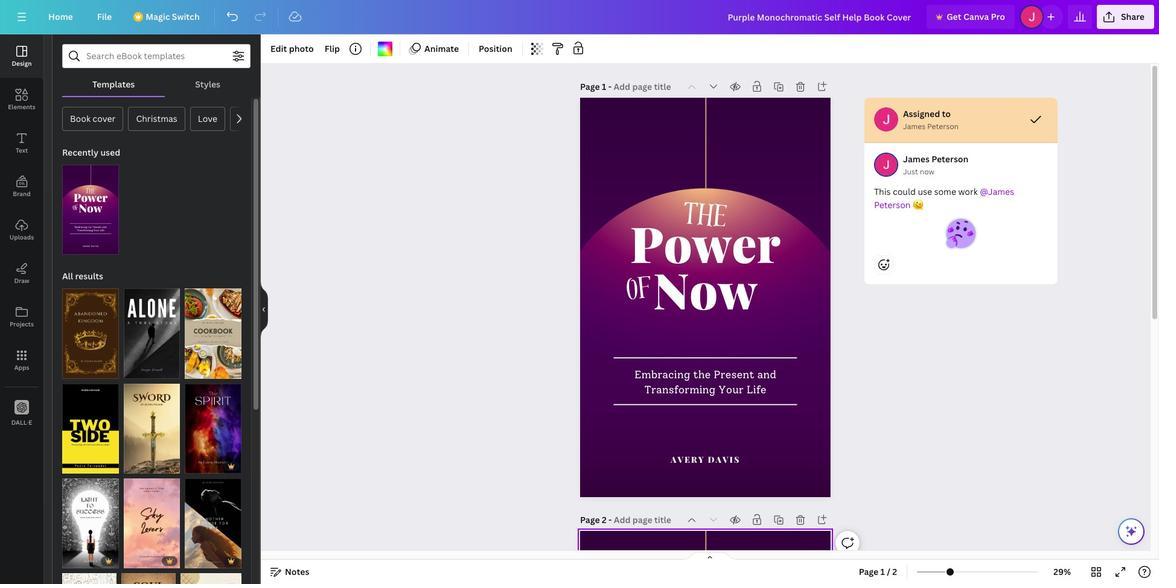 Task type: vqa. For each thing, say whether or not it's contained in the screenshot.
Templates Button
yes



Task type: describe. For each thing, give the bounding box(es) containing it.
colorful dark modern photo the spirit novel book cover image
[[185, 384, 242, 474]]

black and yellow modern two side book cover group
[[62, 377, 119, 474]]

could
[[893, 186, 916, 197]]

recently
[[62, 147, 98, 158]]

design
[[12, 59, 32, 68]]

black and white modern minimalist love story book cover image
[[185, 479, 242, 569]]

- for page 2 -
[[609, 515, 612, 526]]

embracing
[[635, 369, 691, 381]]

recently used
[[62, 147, 120, 158]]

position
[[479, 43, 513, 54]]

work
[[959, 186, 978, 197]]

projects button
[[0, 295, 43, 339]]

2 inside "button"
[[893, 566, 897, 578]]

uploads
[[10, 233, 34, 242]]

photo
[[289, 43, 314, 54]]

brown and orange elegant simple young adult fantasy book cover group
[[62, 282, 119, 379]]

- for page 1 -
[[609, 81, 612, 92]]

projects
[[10, 320, 34, 329]]

black white maximalism inspirational book cover image
[[62, 479, 119, 569]]

1 inside colorful modern cookbook book cover 'group'
[[191, 367, 195, 376]]

apps
[[14, 364, 29, 372]]

home link
[[39, 5, 83, 29]]

notes button
[[266, 563, 314, 582]]

1 for page 1 / 2
[[881, 566, 885, 578]]

🫠
[[911, 199, 924, 211]]

james peterson just now
[[903, 153, 969, 177]]

book cover button
[[62, 107, 123, 131]]

love button
[[190, 107, 225, 131]]

yellow fantasy novel book cover image
[[124, 384, 180, 474]]

to
[[942, 108, 951, 120]]

used
[[100, 147, 120, 158]]

assigned to james peterson
[[903, 108, 959, 132]]

draw button
[[0, 252, 43, 295]]

Search eBook templates search field
[[86, 45, 226, 68]]

brand
[[13, 190, 31, 198]]

share
[[1121, 11, 1145, 22]]

templates
[[92, 79, 135, 90]]

animate
[[425, 43, 459, 54]]

canva assistant image
[[1125, 525, 1139, 539]]

29% button
[[1043, 563, 1082, 582]]

just
[[903, 167, 918, 177]]

now
[[653, 256, 758, 322]]

2 inside colorful modern cookbook book cover 'group'
[[204, 367, 208, 376]]

brown and orange elegant simple young adult fantasy book cover image
[[62, 289, 119, 379]]

apps button
[[0, 339, 43, 382]]

life
[[747, 384, 767, 396]]

show pages image
[[681, 552, 739, 562]]

peterson inside assigned to james peterson
[[928, 121, 959, 132]]

results
[[75, 271, 103, 282]]

some
[[935, 186, 957, 197]]

james peterson
[[874, 186, 1017, 211]]

side panel tab list
[[0, 34, 43, 435]]

page title text field for page 2 -
[[614, 515, 673, 527]]

use
[[918, 186, 932, 197]]

beige simple sketch illustration recipe book cover group
[[62, 567, 116, 585]]

golden hour sunset sky book cover group
[[124, 472, 180, 569]]

text
[[16, 146, 28, 155]]

magic
[[146, 11, 170, 22]]

brown aesthetic minimalist note book cover page a4 document image
[[180, 574, 242, 585]]

dall·e button
[[0, 392, 43, 435]]

cover
[[93, 113, 116, 124]]

uploads button
[[0, 208, 43, 252]]

pro
[[991, 11, 1005, 22]]

flip
[[325, 43, 340, 54]]

transforming
[[645, 384, 716, 396]]

your
[[719, 384, 744, 396]]

colorful modern cookbook book cover group
[[185, 282, 242, 379]]

assigned
[[903, 108, 940, 120]]

magic switch button
[[126, 5, 209, 29]]

switch
[[172, 11, 200, 22]]

list containing assigned to
[[865, 98, 1063, 323]]

1 for page 1 -
[[602, 81, 607, 92]]

james inside assigned to james peterson
[[903, 121, 926, 132]]

black white maximalism inspirational book cover group
[[62, 472, 119, 569]]

file
[[97, 11, 112, 22]]

black and yellow modern two side book cover image
[[62, 384, 119, 474]]

avery
[[671, 455, 705, 466]]

edit
[[271, 43, 287, 54]]

notes
[[285, 566, 309, 578]]

and
[[758, 369, 777, 381]]



Task type: locate. For each thing, give the bounding box(es) containing it.
book
[[70, 113, 91, 124]]

home
[[48, 11, 73, 22]]

all
[[62, 271, 73, 282]]

1 vertical spatial james
[[903, 153, 930, 165]]

1 vertical spatial of
[[196, 367, 203, 376]]

page for page 2
[[580, 515, 600, 526]]

2
[[204, 367, 208, 376], [602, 515, 607, 526], [893, 566, 897, 578]]

2 horizontal spatial 1
[[881, 566, 885, 578]]

brown rusty mystery novel book cover group
[[121, 567, 176, 585]]

james for james peterson just now
[[903, 153, 930, 165]]

page for page 1
[[580, 81, 600, 92]]

this could use some work
[[874, 186, 980, 197]]

0 vertical spatial page title text field
[[614, 81, 673, 93]]

all results
[[62, 271, 103, 282]]

2 vertical spatial peterson
[[874, 199, 911, 211]]

critiquing work image
[[947, 219, 976, 248]]

2 page title text field from the top
[[614, 515, 673, 527]]

elements button
[[0, 78, 43, 121]]

of inside colorful modern cookbook book cover 'group'
[[196, 367, 203, 376]]

peterson inside james peterson just now
[[932, 153, 969, 165]]

james right work
[[988, 186, 1015, 197]]

page inside "button"
[[859, 566, 879, 578]]

love
[[198, 113, 217, 124]]

page 2 -
[[580, 515, 614, 526]]

share button
[[1097, 5, 1155, 29]]

book cover
[[70, 113, 116, 124]]

file button
[[87, 5, 122, 29]]

styles button
[[165, 73, 251, 96]]

james down 'assigned'
[[903, 121, 926, 132]]

hide image
[[260, 281, 268, 339]]

brand button
[[0, 165, 43, 208]]

page title text field for page 1 -
[[614, 81, 673, 93]]

purple monochromatic self help book cover image
[[62, 165, 119, 255]]

0 vertical spatial page
[[580, 81, 600, 92]]

black and white  modern alone story book cover group
[[124, 282, 180, 379]]

james up just
[[903, 153, 930, 165]]

draw
[[14, 277, 29, 285]]

0 vertical spatial of
[[625, 266, 655, 318]]

0 vertical spatial -
[[609, 81, 612, 92]]

the inside the 'embracing the present and transforming your life'
[[693, 369, 711, 381]]

now
[[920, 167, 935, 177]]

0 vertical spatial james
[[903, 121, 926, 132]]

peterson for james peterson just now
[[932, 153, 969, 165]]

get canva pro
[[947, 11, 1005, 22]]

1 page title text field from the top
[[614, 81, 673, 93]]

Design title text field
[[718, 5, 922, 29]]

2 horizontal spatial 2
[[893, 566, 897, 578]]

christmas button
[[128, 107, 185, 131]]

peterson for james peterson
[[874, 199, 911, 211]]

present
[[714, 369, 755, 381]]

no color image
[[378, 42, 393, 56]]

Page title text field
[[614, 81, 673, 93], [614, 515, 673, 527]]

brown aesthetic minimalist note book cover page a4 document group
[[180, 567, 242, 585]]

peterson inside james peterson
[[874, 199, 911, 211]]

black and white  modern alone story book cover image
[[124, 289, 180, 379]]

brown rusty mystery novel book cover image
[[121, 574, 176, 585]]

1 horizontal spatial 2
[[602, 515, 607, 526]]

peterson down this at right
[[874, 199, 911, 211]]

get
[[947, 11, 962, 22]]

peterson
[[928, 121, 959, 132], [932, 153, 969, 165], [874, 199, 911, 211]]

0 vertical spatial peterson
[[928, 121, 959, 132]]

position button
[[474, 39, 517, 59]]

1 vertical spatial -
[[609, 515, 612, 526]]

get canva pro button
[[927, 5, 1015, 29]]

golden hour sunset sky book cover image
[[124, 479, 180, 569]]

purple monochromatic self help book cover group
[[62, 158, 119, 255]]

magic switch
[[146, 11, 200, 22]]

0 vertical spatial 2
[[204, 367, 208, 376]]

1 vertical spatial 2
[[602, 515, 607, 526]]

the
[[682, 191, 729, 245], [693, 369, 711, 381]]

embracing the present and transforming your life
[[635, 369, 777, 396]]

flip button
[[320, 39, 345, 59]]

1 vertical spatial page title text field
[[614, 515, 673, 527]]

29%
[[1054, 566, 1071, 578]]

peterson down to
[[928, 121, 959, 132]]

1 of 2
[[191, 367, 208, 376]]

1 horizontal spatial 1
[[602, 81, 607, 92]]

@
[[980, 186, 988, 197]]

2 vertical spatial 1
[[881, 566, 885, 578]]

james inside james peterson
[[988, 186, 1015, 197]]

james
[[903, 121, 926, 132], [903, 153, 930, 165], [988, 186, 1015, 197]]

power now
[[630, 210, 781, 322]]

black
[[238, 113, 260, 124]]

colorful dark modern photo the spirit novel book cover group
[[185, 377, 242, 474]]

edit photo
[[271, 43, 314, 54]]

davis
[[708, 455, 741, 466]]

page
[[580, 81, 600, 92], [580, 515, 600, 526], [859, 566, 879, 578]]

0 vertical spatial the
[[682, 191, 729, 245]]

james for james peterson
[[988, 186, 1015, 197]]

list
[[865, 98, 1063, 323]]

animate button
[[405, 39, 464, 59]]

2 vertical spatial 2
[[893, 566, 897, 578]]

styles
[[195, 79, 221, 90]]

elements
[[8, 103, 35, 111]]

0 horizontal spatial 2
[[204, 367, 208, 376]]

main menu bar
[[0, 0, 1160, 34]]

1 vertical spatial 1
[[191, 367, 195, 376]]

christmas
[[136, 113, 177, 124]]

james inside james peterson just now
[[903, 153, 930, 165]]

templates button
[[62, 73, 165, 96]]

page 1 -
[[580, 81, 614, 92]]

dall·e
[[11, 418, 32, 427]]

1 inside "button"
[[881, 566, 885, 578]]

text button
[[0, 121, 43, 165]]

black button
[[230, 107, 268, 131]]

page 1 / 2 button
[[854, 563, 902, 582]]

2 vertical spatial james
[[988, 186, 1015, 197]]

black and white modern minimalist love story book cover group
[[185, 472, 242, 569]]

1
[[602, 81, 607, 92], [191, 367, 195, 376], [881, 566, 885, 578]]

1 horizontal spatial of
[[625, 266, 655, 318]]

avery davis
[[671, 455, 741, 466]]

0 vertical spatial 1
[[602, 81, 607, 92]]

1 vertical spatial page
[[580, 515, 600, 526]]

-
[[609, 81, 612, 92], [609, 515, 612, 526]]

page 1 / 2
[[859, 566, 897, 578]]

yellow fantasy novel book cover group
[[124, 377, 180, 474]]

edit photo button
[[266, 39, 319, 59]]

0 horizontal spatial of
[[196, 367, 203, 376]]

this
[[874, 186, 891, 197]]

1 vertical spatial peterson
[[932, 153, 969, 165]]

1 vertical spatial the
[[693, 369, 711, 381]]

2 vertical spatial page
[[859, 566, 879, 578]]

power
[[630, 210, 781, 276]]

canva
[[964, 11, 989, 22]]

0 horizontal spatial 1
[[191, 367, 195, 376]]

of
[[625, 266, 655, 318], [196, 367, 203, 376]]

design button
[[0, 34, 43, 78]]

/
[[887, 566, 891, 578]]

peterson up now
[[932, 153, 969, 165]]



